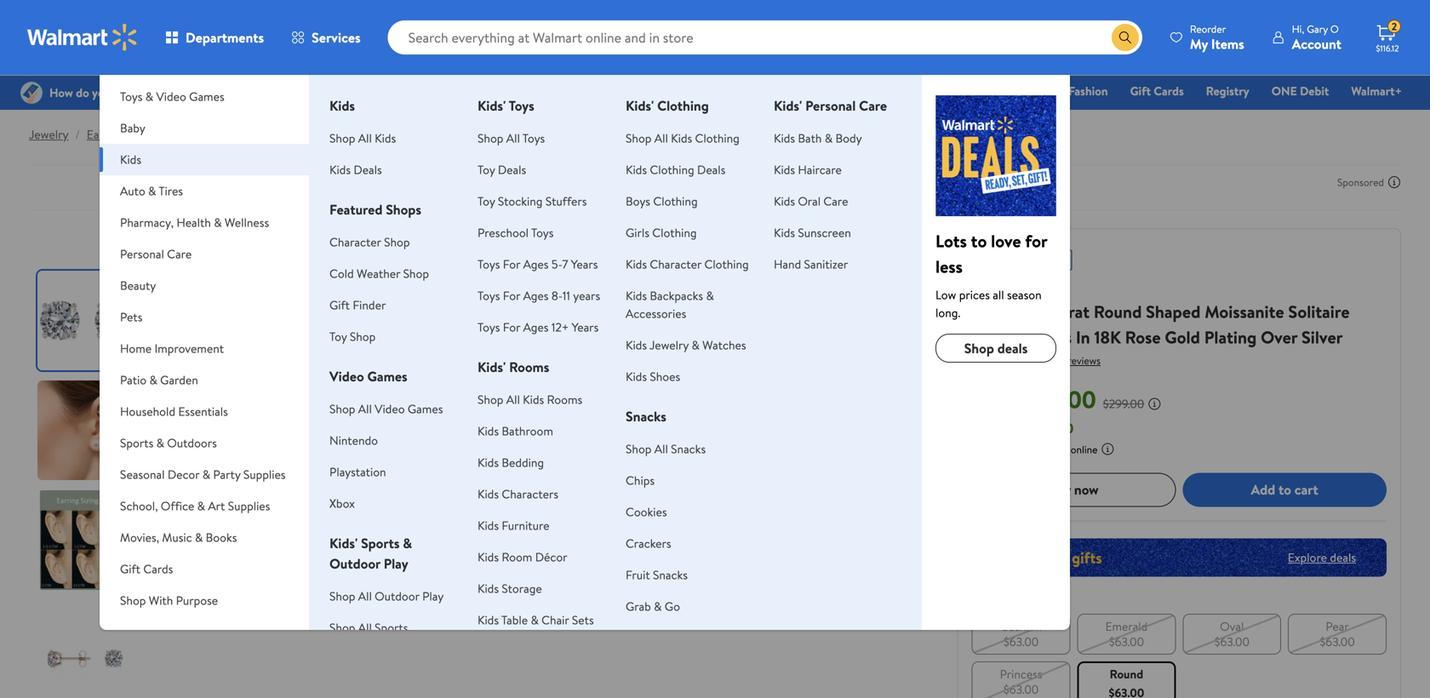 Task type: describe. For each thing, give the bounding box(es) containing it.
seasonal decor & party supplies button
[[100, 459, 309, 490]]

auto & tires
[[120, 183, 183, 199]]

oval
[[1220, 618, 1244, 634]]

kids' for kids' toys
[[478, 96, 506, 115]]

jewelry / earrings /
[[29, 126, 140, 143]]

baby
[[120, 120, 145, 136]]

kids' for kids' sports & outdoor play
[[330, 534, 358, 553]]

prices
[[959, 286, 990, 303]]

ages for 5-
[[523, 256, 549, 272]]

kids furniture link
[[478, 517, 550, 534]]

1 vertical spatial games
[[367, 367, 407, 386]]

shop down shops
[[384, 234, 410, 250]]

cushion $63.00
[[1000, 618, 1042, 650]]

shop right christmas
[[818, 83, 845, 99]]

4 prong 2 carat round shaped moissanite solitaire stud earrings in 18k rose gold plating over silver - image 1 of 5 image
[[37, 271, 137, 370]]

pharmacy, health & wellness
[[120, 214, 269, 231]]

nintendo link
[[330, 432, 378, 449]]

2 inside the jeenmata 4 prong 2 carat round shaped moissanite solitaire stud earrings in 18k rose gold plating over silver
[[1035, 300, 1045, 324]]

kids for kids sunscreen
[[774, 224, 795, 241]]

shop all toys
[[478, 130, 545, 146]]

kids up 'bathroom' on the left
[[523, 391, 544, 408]]

haircare
[[798, 161, 842, 178]]

school,
[[120, 498, 158, 514]]

& right nuts
[[653, 630, 661, 646]]

outdoor inside kids' sports & outdoor play
[[330, 554, 380, 573]]

gift finder for toy
[[330, 297, 386, 313]]

cold
[[330, 265, 354, 282]]

movies,
[[120, 529, 159, 546]]

gift for gift finder link corresponding to christmas
[[684, 83, 704, 99]]

$63.00 for oval $63.00
[[1215, 633, 1250, 650]]

one debit
[[1272, 83, 1329, 99]]

cold weather shop
[[330, 265, 429, 282]]

home for home
[[1015, 83, 1046, 99]]

search icon image
[[1119, 31, 1132, 44]]

kids for kids bathroom
[[478, 423, 499, 439]]

shop all kids link
[[330, 130, 396, 146]]

lots to love for less low prices all season long.
[[936, 229, 1047, 321]]

prong
[[987, 300, 1031, 324]]

deals up shop all toys link
[[505, 83, 533, 99]]

& right bath
[[825, 130, 833, 146]]

all for kids' rooms
[[506, 391, 520, 408]]

care for kids' personal care
[[859, 96, 887, 115]]

4 prong 2 carat round shaped moissanite solitaire stud earrings in 18k rose gold plating over silver - image 3 of 5 image
[[37, 490, 137, 590]]

price
[[972, 442, 995, 457]]

kids bedding link
[[478, 454, 544, 471]]

games for all
[[408, 401, 443, 417]]

Walmart Site-Wide search field
[[388, 20, 1142, 54]]

shop down shop all outdoor play link
[[330, 619, 355, 636]]

toys up shop all toys link
[[509, 96, 534, 115]]

kids for kids bedding
[[478, 454, 499, 471]]

patio & garden button
[[100, 364, 309, 396]]

toys & video games button
[[100, 81, 309, 112]]

solitaire
[[1288, 300, 1350, 324]]

kids for kids clothing deals
[[626, 161, 647, 178]]

& left party
[[202, 466, 210, 483]]

all for kids' clothing
[[655, 130, 668, 146]]

kids clothing deals link
[[626, 161, 726, 178]]

gift finder link for toy
[[330, 297, 386, 313]]

kids image
[[936, 95, 1057, 216]]

4 prong 2 carat round shaped moissanite solitaire stud earrings in 18k rose gold plating over silver - image 2 of 5 image
[[37, 381, 137, 480]]

cards for gift cards dropdown button
[[143, 561, 173, 577]]

outdoors
[[167, 435, 217, 451]]

registry link
[[1198, 82, 1257, 100]]

kids up shop all kids
[[330, 96, 355, 115]]

improvement
[[155, 340, 224, 357]]

& inside kids' sports & outdoor play
[[403, 534, 412, 553]]

(3.8)
[[1026, 353, 1046, 368]]

furniture for kids
[[502, 517, 550, 534]]

shape list
[[969, 610, 1390, 698]]

kids for kids characters
[[478, 486, 499, 502]]

& left outdoors
[[156, 435, 164, 451]]

when
[[997, 442, 1021, 457]]

auto & tires button
[[100, 175, 309, 207]]

all for kids' toys
[[506, 130, 520, 146]]

books
[[206, 529, 237, 546]]

sunscreen
[[798, 224, 851, 241]]

purchased
[[1023, 442, 1068, 457]]

$63.00 for princess $63.00
[[1004, 681, 1039, 697]]

kids deals link
[[330, 161, 382, 178]]

supplies for school, office & art supplies
[[228, 498, 270, 514]]

kids for kids oral care
[[774, 193, 795, 209]]

seasonal decor & party supplies
[[120, 466, 286, 483]]

bath
[[798, 130, 822, 146]]

now $63.00
[[972, 383, 1096, 416]]

1 vertical spatial play
[[422, 588, 444, 604]]

cold weather shop link
[[330, 265, 429, 282]]

0 vertical spatial 2
[[1392, 19, 1397, 34]]

grab & go link
[[626, 598, 680, 615]]

ages for 8-
[[523, 287, 549, 304]]

& left tires
[[148, 183, 156, 199]]

characters
[[502, 486, 559, 502]]

18k
[[1094, 325, 1121, 349]]

cards for gift cards link
[[1154, 83, 1184, 99]]

1 horizontal spatial video
[[330, 367, 364, 386]]

& right the health
[[214, 214, 222, 231]]

sports inside kids' sports & outdoor play
[[361, 534, 400, 553]]

1 vertical spatial years
[[572, 319, 599, 335]]

kids for kids haircare
[[774, 161, 795, 178]]

less
[[936, 255, 963, 278]]

kids' rooms
[[478, 358, 549, 376]]

kids' for kids' clothing
[[626, 96, 654, 115]]

my
[[1190, 34, 1208, 53]]

shop down kids' rooms
[[478, 391, 504, 408]]

sports & outdoors button
[[100, 427, 309, 459]]

jeenmata link
[[972, 278, 1022, 295]]

1 vertical spatial jewelry
[[650, 337, 689, 353]]

kids character clothing link
[[626, 256, 749, 272]]

all down shop all outdoor play link
[[358, 619, 372, 636]]

clothing left hand
[[704, 256, 749, 272]]

kids oral care link
[[774, 193, 848, 209]]

shop up nintendo
[[330, 401, 355, 417]]

legal information image
[[1101, 442, 1115, 456]]

shop up chips
[[626, 441, 652, 457]]

4 prong 2 carat round shaped moissanite solitaire stud earrings in 18k rose gold plating over silver - image 4 of 5 image
[[37, 600, 137, 698]]

pear $63.00
[[1320, 618, 1355, 650]]

chair
[[542, 612, 569, 628]]

patio
[[120, 372, 147, 388]]

shop all video games link
[[330, 401, 443, 417]]

toy up video games
[[330, 328, 347, 345]]

buy now button
[[972, 473, 1176, 507]]

kids table & chair sets
[[478, 612, 594, 628]]

toy down shop all toys link
[[478, 161, 495, 178]]

& down departments
[[208, 57, 216, 73]]

clothing for kids' clothing
[[657, 96, 709, 115]]

shop down kids' clothing
[[626, 130, 652, 146]]

kids' clothing
[[626, 96, 709, 115]]

storage
[[502, 580, 542, 597]]

shop right weather
[[403, 265, 429, 282]]

gift for gift cards dropdown button
[[120, 561, 140, 577]]

girls clothing link
[[626, 224, 697, 241]]

& down home,
[[145, 88, 153, 105]]

grab
[[626, 598, 651, 615]]

gift cards button
[[100, 553, 309, 585]]

toys for ages 5-7 years
[[478, 256, 598, 272]]

8-
[[552, 287, 563, 304]]

kids table & chair sets link
[[478, 612, 594, 628]]

0 vertical spatial years
[[571, 256, 598, 272]]

deals down shop all kids link
[[354, 161, 382, 178]]

1 vertical spatial rooms
[[547, 391, 583, 408]]

walmart+ link
[[1344, 82, 1410, 100]]

deals down shop all kids clothing
[[697, 161, 726, 178]]

kids for kids backpacks & accessories
[[626, 287, 647, 304]]

play inside kids' sports & outdoor play
[[384, 554, 408, 573]]

sponsored
[[1338, 175, 1384, 189]]

toy right the "electronics" link
[[947, 83, 964, 99]]

household essentials button
[[100, 396, 309, 427]]

kids' for kids' rooms
[[478, 358, 506, 376]]

0 vertical spatial personal
[[805, 96, 856, 115]]

$63.00 for emerald $63.00
[[1109, 633, 1144, 650]]

toys up kids' rooms
[[478, 319, 500, 335]]

toys down preschool
[[478, 256, 500, 272]]

shop up toy deals
[[478, 130, 504, 146]]

& right table on the bottom left of page
[[531, 612, 539, 628]]

shop up video games
[[350, 328, 376, 345]]

kids up the kids deals link
[[375, 130, 396, 146]]

kids for kids bath & body
[[774, 130, 795, 146]]

gift finder for christmas
[[684, 83, 741, 99]]

shop left home link
[[967, 83, 993, 99]]

kids up kids clothing deals link
[[671, 130, 692, 146]]

finder for christmas shop
[[707, 83, 741, 99]]

Search search field
[[388, 20, 1142, 54]]

cart
[[1295, 480, 1319, 499]]

buy
[[1049, 480, 1071, 499]]

1 vertical spatial snacks
[[671, 441, 706, 457]]

clothing for girls clothing
[[652, 224, 697, 241]]

carat
[[1049, 300, 1090, 324]]

ages for 12+
[[523, 319, 549, 335]]

pharmacy,
[[120, 214, 174, 231]]

toy stocking stuffers link
[[478, 193, 587, 209]]

clothing up kids clothing deals link
[[695, 130, 740, 146]]

shop up shop all sports
[[330, 588, 355, 604]]

kids sunscreen link
[[774, 224, 851, 241]]

7
[[562, 256, 568, 272]]

gift finder link for christmas
[[676, 82, 749, 100]]

bathroom
[[502, 423, 553, 439]]

shop with purpose button
[[100, 585, 309, 616]]

health
[[177, 214, 211, 231]]

toys down kids' toys
[[523, 130, 545, 146]]

1 vertical spatial outdoor
[[375, 588, 419, 604]]

electronics link
[[859, 82, 932, 100]]

shop all sports link
[[330, 619, 408, 636]]

kids characters
[[478, 486, 559, 502]]



Task type: locate. For each thing, give the bounding box(es) containing it.
1 horizontal spatial character
[[650, 256, 702, 272]]

& up shop all outdoor play link
[[403, 534, 412, 553]]

0 vertical spatial video
[[156, 88, 186, 105]]

2 horizontal spatial video
[[375, 401, 405, 417]]

1 for from the top
[[503, 256, 520, 272]]

1 vertical spatial 2
[[1035, 300, 1045, 324]]

electronics
[[867, 83, 925, 99]]

grocery
[[555, 83, 597, 99]]

home improvement button
[[100, 333, 309, 364]]

1 horizontal spatial play
[[422, 588, 444, 604]]

deals
[[505, 83, 533, 99], [354, 161, 382, 178], [498, 161, 526, 178], [697, 161, 726, 178]]

1 horizontal spatial essentials
[[611, 83, 661, 99]]

shop deals
[[964, 339, 1028, 358]]

cookies link
[[626, 504, 667, 520]]

wellness
[[225, 214, 269, 231]]

sports up seasonal
[[120, 435, 153, 451]]

all for kids
[[358, 130, 372, 146]]

all for kids' sports & outdoor play
[[358, 588, 372, 604]]

departments button
[[152, 17, 278, 58]]

stud
[[972, 325, 1006, 349]]

& inside kids backpacks & accessories
[[706, 287, 714, 304]]

kids for kids jewelry & watches
[[626, 337, 647, 353]]

0 horizontal spatial care
[[167, 246, 192, 262]]

0 vertical spatial ages
[[523, 256, 549, 272]]

0 horizontal spatial essentials
[[178, 403, 228, 420]]

all up the kids bathroom
[[506, 391, 520, 408]]

1 vertical spatial supplies
[[228, 498, 270, 514]]

gift for gift finder link for toy
[[330, 297, 350, 313]]

ages left '8-'
[[523, 287, 549, 304]]

kids storage link
[[478, 580, 542, 597]]

round inside the jeenmata 4 prong 2 carat round shaped moissanite solitaire stud earrings in 18k rose gold plating over silver
[[1094, 300, 1142, 324]]

walmart image
[[27, 24, 138, 51]]

jewelry left earrings 'link'
[[29, 126, 69, 143]]

gift cards down the search icon
[[1130, 83, 1184, 99]]

kids for kids furniture
[[478, 517, 499, 534]]

watches
[[702, 337, 746, 353]]

toys up toys for ages 5-7 years link at the top of the page
[[531, 224, 554, 241]]

toys up baby
[[120, 88, 143, 105]]

0 vertical spatial rooms
[[509, 358, 549, 376]]

rose
[[1125, 325, 1161, 349]]

supplies inside dropdown button
[[243, 466, 286, 483]]

1 vertical spatial cards
[[143, 561, 173, 577]]

0 horizontal spatial jewelry
[[29, 126, 69, 143]]

clothing down kids clothing deals link
[[653, 193, 698, 209]]

table
[[501, 612, 528, 628]]

to for cart
[[1279, 480, 1291, 499]]

supplies right party
[[243, 466, 286, 483]]

walmart+
[[1351, 83, 1402, 99]]

0 vertical spatial furniture
[[157, 57, 205, 73]]

1 horizontal spatial gift finder link
[[676, 82, 749, 100]]

go
[[665, 598, 680, 615]]

hi,
[[1292, 22, 1305, 36]]

$63.00 for now $63.00
[[1025, 383, 1096, 416]]

$63.00 for cushion $63.00
[[1004, 633, 1039, 650]]

2 vertical spatial games
[[408, 401, 443, 417]]

clothing up the "boys clothing" on the top
[[650, 161, 694, 178]]

clothing up kids character clothing link
[[652, 224, 697, 241]]

kids clothing deals
[[626, 161, 726, 178]]

0 vertical spatial sports
[[120, 435, 153, 451]]

0 vertical spatial care
[[859, 96, 887, 115]]

1 horizontal spatial gift finder
[[684, 83, 741, 99]]

for for toys for ages 12+ years
[[503, 319, 520, 335]]

gift finder down cold
[[330, 297, 386, 313]]

& right patio
[[149, 372, 157, 388]]

account
[[1292, 34, 1342, 53]]

1 vertical spatial to
[[1279, 480, 1291, 499]]

1 horizontal spatial finder
[[707, 83, 741, 99]]

shop left with
[[120, 592, 146, 609]]

shop all kids clothing
[[626, 130, 740, 146]]

toys for ages 8-11 years link
[[478, 287, 600, 304]]

emerald $63.00
[[1105, 618, 1148, 650]]

clothing for boys clothing
[[653, 193, 698, 209]]

video inside dropdown button
[[156, 88, 186, 105]]

finder up shop all kids clothing
[[707, 83, 741, 99]]

shop all outdoor play link
[[330, 588, 444, 604]]

1 vertical spatial furniture
[[502, 517, 550, 534]]

shop deals link
[[936, 334, 1057, 363]]

1 vertical spatial toy shop
[[330, 328, 376, 345]]

add to cart button
[[1183, 473, 1387, 507]]

rooms up shop all kids rooms link at the left of the page
[[509, 358, 549, 376]]

kids left shoes
[[626, 368, 647, 385]]

1 vertical spatial toy shop link
[[330, 328, 376, 345]]

0 horizontal spatial home
[[120, 340, 152, 357]]

all down kids' toys
[[506, 130, 520, 146]]

kids inside kids backpacks & accessories
[[626, 287, 647, 304]]

video for &
[[156, 88, 186, 105]]

playstation link
[[330, 464, 386, 480]]

& left art
[[197, 498, 205, 514]]

0 horizontal spatial personal
[[120, 246, 164, 262]]

character shop
[[330, 234, 410, 250]]

1 horizontal spatial to
[[1279, 480, 1291, 499]]

furniture up kids room décor link
[[502, 517, 550, 534]]

$63.00
[[1025, 383, 1096, 416], [1004, 633, 1039, 650], [1109, 633, 1144, 650], [1215, 633, 1250, 650], [1320, 633, 1355, 650], [1004, 681, 1039, 697]]

1 vertical spatial personal
[[120, 246, 164, 262]]

gift for gift cards link
[[1130, 83, 1151, 99]]

11
[[563, 287, 570, 304]]

toy shop link
[[939, 82, 1001, 100], [330, 328, 376, 345]]

1 vertical spatial for
[[503, 287, 520, 304]]

0 vertical spatial cards
[[1154, 83, 1184, 99]]

items
[[1211, 34, 1244, 53]]

2 vertical spatial snacks
[[653, 567, 688, 583]]

to for love
[[971, 229, 987, 253]]

kids backpacks & accessories link
[[626, 287, 714, 322]]

furniture for home,
[[157, 57, 205, 73]]

0 horizontal spatial play
[[384, 554, 408, 573]]

2 vertical spatial care
[[167, 246, 192, 262]]

kids' down the xbox link
[[330, 534, 358, 553]]

all down video games
[[358, 401, 372, 417]]

0 vertical spatial jewelry
[[29, 126, 69, 143]]

finder for toy shop
[[353, 297, 386, 313]]

1 horizontal spatial jewelry
[[650, 337, 689, 353]]

1 vertical spatial home
[[120, 340, 152, 357]]

kids left table on the bottom left of page
[[478, 612, 499, 628]]

gift cards inside dropdown button
[[120, 561, 173, 577]]

gift cards down movies,
[[120, 561, 173, 577]]

cards
[[1154, 83, 1184, 99], [143, 561, 173, 577]]

0 vertical spatial finder
[[707, 83, 741, 99]]

0 vertical spatial essentials
[[611, 83, 661, 99]]

kids' up bath
[[774, 96, 802, 115]]

0 horizontal spatial earrings
[[87, 126, 129, 143]]

personal up kids bath & body link at the top
[[805, 96, 856, 115]]

toy shop link left home link
[[939, 82, 1001, 100]]

stocking
[[498, 193, 543, 209]]

all
[[993, 286, 1004, 303]]

games inside toys & video games dropdown button
[[189, 88, 224, 105]]

$299.00
[[1103, 395, 1144, 412]]

2 vertical spatial for
[[503, 319, 520, 335]]

kids for kids character clothing
[[626, 256, 647, 272]]

play
[[384, 554, 408, 573], [422, 588, 444, 604]]

toys inside dropdown button
[[120, 88, 143, 105]]

all for video games
[[358, 401, 372, 417]]

kids for kids dropdown button on the left top of page
[[120, 151, 141, 168]]

kids down girls
[[626, 256, 647, 272]]

0 vertical spatial gift finder
[[684, 83, 741, 99]]

one
[[1272, 83, 1297, 99]]

deals down shop all toys
[[498, 161, 526, 178]]

all down kids' clothing
[[655, 130, 668, 146]]

home inside dropdown button
[[120, 340, 152, 357]]

supplies for seasonal decor & party supplies
[[243, 466, 286, 483]]

kids' up shop all kids clothing link
[[626, 96, 654, 115]]

sports & outdoors
[[120, 435, 217, 451]]

0 horizontal spatial gift cards
[[120, 561, 173, 577]]

2 vertical spatial ages
[[523, 319, 549, 335]]

plating
[[1204, 325, 1257, 349]]

shop all outdoor play
[[330, 588, 444, 604]]

1 vertical spatial ages
[[523, 287, 549, 304]]

1 vertical spatial gift cards
[[120, 561, 173, 577]]

& right music
[[195, 529, 203, 546]]

1 horizontal spatial home
[[1015, 83, 1046, 99]]

toy shop for bottom toy shop link
[[330, 328, 376, 345]]

0 horizontal spatial furniture
[[157, 57, 205, 73]]

care down the health
[[167, 246, 192, 262]]

toy stocking stuffers
[[478, 193, 587, 209]]

to inside the lots to love for less low prices all season long.
[[971, 229, 987, 253]]

kids left 'storage' on the left of page
[[478, 580, 499, 597]]

1 vertical spatial care
[[824, 193, 848, 209]]

baby button
[[100, 112, 309, 144]]

christmas
[[763, 83, 816, 99]]

gift right fashion
[[1130, 83, 1151, 99]]

0 vertical spatial play
[[384, 554, 408, 573]]

1 horizontal spatial /
[[136, 126, 140, 143]]

0 horizontal spatial gift finder link
[[330, 297, 386, 313]]

gift cards link
[[1123, 82, 1192, 100]]

household essentials
[[120, 403, 228, 420]]

home up patio
[[120, 340, 152, 357]]

0 horizontal spatial finder
[[353, 297, 386, 313]]

patio & garden
[[120, 372, 198, 388]]

2 vertical spatial sports
[[375, 619, 408, 636]]

outdoor up shop all sports link
[[375, 588, 419, 604]]

1 horizontal spatial 2
[[1392, 19, 1397, 34]]

kids furniture
[[478, 517, 550, 534]]

/ right earrings 'link'
[[136, 126, 140, 143]]

0 vertical spatial outdoor
[[330, 554, 380, 573]]

$236.00
[[1026, 419, 1074, 437]]

0 vertical spatial toy shop link
[[939, 82, 1001, 100]]

0 horizontal spatial toy shop
[[330, 328, 376, 345]]

1 vertical spatial character
[[650, 256, 702, 272]]

games for &
[[189, 88, 224, 105]]

furniture inside dropdown button
[[157, 57, 205, 73]]

& right "grocery"
[[600, 83, 608, 99]]

kids oral care
[[774, 193, 848, 209]]

gift up shop all kids clothing
[[684, 83, 704, 99]]

kids up auto
[[120, 151, 141, 168]]

video for all
[[375, 401, 405, 417]]

character up backpacks
[[650, 256, 702, 272]]

kids
[[330, 96, 355, 115], [375, 130, 396, 146], [671, 130, 692, 146], [774, 130, 795, 146], [120, 151, 141, 168], [330, 161, 351, 178], [626, 161, 647, 178], [774, 161, 795, 178], [774, 193, 795, 209], [774, 224, 795, 241], [626, 256, 647, 272], [626, 287, 647, 304], [626, 337, 647, 353], [626, 368, 647, 385], [523, 391, 544, 408], [478, 423, 499, 439], [478, 454, 499, 471], [478, 486, 499, 502], [478, 517, 499, 534], [478, 549, 499, 565], [478, 580, 499, 597], [478, 612, 499, 628]]

cards inside dropdown button
[[143, 561, 173, 577]]

kids for kids shoes
[[626, 368, 647, 385]]

0 vertical spatial snacks
[[626, 407, 666, 426]]

add to cart
[[1251, 480, 1319, 499]]

kids haircare link
[[774, 161, 842, 178]]

pets button
[[100, 301, 309, 333]]

outdoor up shop all outdoor play
[[330, 554, 380, 573]]

1 vertical spatial earrings
[[1010, 325, 1072, 349]]

seasonal
[[120, 466, 165, 483]]

$63.00 inside emerald $63.00
[[1109, 633, 1144, 650]]

1 vertical spatial finder
[[353, 297, 386, 313]]

jewelry link
[[29, 126, 69, 143]]

kids left bedding
[[478, 454, 499, 471]]

1 horizontal spatial personal
[[805, 96, 856, 115]]

to left cart at the bottom right
[[1279, 480, 1291, 499]]

jewelry up shoes
[[650, 337, 689, 353]]

gift inside dropdown button
[[120, 561, 140, 577]]

kids for kids deals
[[330, 161, 351, 178]]

toy left stocking
[[478, 193, 495, 209]]

for for toys for ages 5-7 years
[[503, 256, 520, 272]]

2 ages from the top
[[523, 287, 549, 304]]

essentials down patio & garden dropdown button
[[178, 403, 228, 420]]

for down preschool toys
[[503, 256, 520, 272]]

supplies right art
[[228, 498, 270, 514]]

0 vertical spatial round
[[1094, 300, 1142, 324]]

1 vertical spatial round
[[1110, 666, 1144, 682]]

cushion
[[1000, 618, 1042, 634]]

kids down kids characters link
[[478, 517, 499, 534]]

kids left oral
[[774, 193, 795, 209]]

1 horizontal spatial gift cards
[[1130, 83, 1184, 99]]

1 horizontal spatial furniture
[[502, 517, 550, 534]]

for up kids' rooms
[[503, 319, 520, 335]]

boys clothing link
[[626, 193, 698, 209]]

toys down toys for ages 5-7 years link at the top of the page
[[478, 287, 500, 304]]

round inside button
[[1110, 666, 1144, 682]]

clothing for kids clothing deals
[[650, 161, 694, 178]]

kids for kids room décor
[[478, 549, 499, 565]]

office
[[161, 498, 194, 514]]

& left go
[[654, 598, 662, 615]]

to left love
[[971, 229, 987, 253]]

kids for kids storage
[[478, 580, 499, 597]]

silver
[[1302, 325, 1343, 349]]

1 / from the left
[[75, 126, 80, 143]]

toys for ages 5-7 years link
[[478, 256, 598, 272]]

0 vertical spatial supplies
[[243, 466, 286, 483]]

0 horizontal spatial /
[[75, 126, 80, 143]]

1 ages from the top
[[523, 256, 549, 272]]

3 for from the top
[[503, 319, 520, 335]]

now
[[1074, 480, 1099, 499]]

earrings right jewelry link
[[87, 126, 129, 143]]

toys for ages 12+ years
[[478, 319, 599, 335]]

gift cards for gift cards dropdown button
[[120, 561, 173, 577]]

0 horizontal spatial 2
[[1035, 300, 1045, 324]]

0 vertical spatial earrings
[[87, 126, 129, 143]]

gift finder link up shop all kids clothing link
[[676, 82, 749, 100]]

essentials inside grocery & essentials link
[[611, 83, 661, 99]]

earrings up (3.8)
[[1010, 325, 1072, 349]]

2 / from the left
[[136, 126, 140, 143]]

1 vertical spatial sports
[[361, 534, 400, 553]]

kids down shop all kids
[[330, 161, 351, 178]]

care for kids oral care
[[824, 193, 848, 209]]

gold
[[1165, 325, 1200, 349]]

round up 18k
[[1094, 300, 1142, 324]]

gift down cold
[[330, 297, 350, 313]]

décor
[[535, 549, 568, 565]]

toys for ages 12+ years link
[[478, 319, 599, 335]]

auto
[[120, 183, 145, 199]]

(3.8) 777 reviews
[[1026, 353, 1101, 368]]

nintendo
[[330, 432, 378, 449]]

personal inside dropdown button
[[120, 246, 164, 262]]

shop left deals
[[964, 339, 994, 358]]

ages left 5-
[[523, 256, 549, 272]]

1 horizontal spatial toy shop
[[947, 83, 993, 99]]

$63.00 inside cushion $63.00
[[1004, 633, 1039, 650]]

0 vertical spatial character
[[330, 234, 381, 250]]

0 vertical spatial home
[[1015, 83, 1046, 99]]

character
[[330, 234, 381, 250], [650, 256, 702, 272]]

shop all video games
[[330, 401, 443, 417]]

essentials right "grocery"
[[611, 83, 661, 99]]

appliances
[[219, 57, 274, 73]]

care right oral
[[824, 193, 848, 209]]

emerald
[[1105, 618, 1148, 634]]

princess
[[1000, 666, 1043, 682]]

round button
[[1077, 661, 1176, 698]]

0 horizontal spatial character
[[330, 234, 381, 250]]

stuffers
[[546, 193, 587, 209]]

toy shop up video games
[[330, 328, 376, 345]]

earrings inside the jeenmata 4 prong 2 carat round shaped moissanite solitaire stud earrings in 18k rose gold plating over silver
[[1010, 325, 1072, 349]]

for for toys for ages 8-11 years
[[503, 287, 520, 304]]

round down emerald $63.00 on the bottom right of the page
[[1110, 666, 1144, 682]]

learn more about strikethrough prices image
[[1148, 397, 1162, 411]]

kids left haircare
[[774, 161, 795, 178]]

personal
[[805, 96, 856, 115], [120, 246, 164, 262]]

1 horizontal spatial cards
[[1154, 83, 1184, 99]]

essentials inside household essentials dropdown button
[[178, 403, 228, 420]]

character down the featured
[[330, 234, 381, 250]]

1 horizontal spatial care
[[824, 193, 848, 209]]

gift cards for gift cards link
[[1130, 83, 1184, 99]]

1 vertical spatial video
[[330, 367, 364, 386]]

to inside button
[[1279, 480, 1291, 499]]

toy shop for topmost toy shop link
[[947, 83, 993, 99]]

12+
[[552, 319, 569, 335]]

0 vertical spatial gift cards
[[1130, 83, 1184, 99]]

up to sixty percent off deals. shop now. image
[[972, 538, 1387, 577]]

0 horizontal spatial toy shop link
[[330, 328, 376, 345]]

3 ages from the top
[[523, 319, 549, 335]]

all up the kids deals link
[[358, 130, 372, 146]]

$63.00 for pear $63.00
[[1320, 633, 1355, 650]]

& inside "dropdown button"
[[197, 498, 205, 514]]

season
[[1007, 286, 1042, 303]]

1 vertical spatial gift finder
[[330, 297, 386, 313]]

1 horizontal spatial earrings
[[1010, 325, 1072, 349]]

& left watches
[[692, 337, 700, 353]]

kids for kids table & chair sets
[[478, 612, 499, 628]]

personal care button
[[100, 238, 309, 270]]

kids up accessories
[[626, 287, 647, 304]]

supplies inside "dropdown button"
[[228, 498, 270, 514]]

christmas shop
[[763, 83, 845, 99]]

shop inside dropdown button
[[120, 592, 146, 609]]

sports inside dropdown button
[[120, 435, 153, 451]]

kids up "kids bedding"
[[478, 423, 499, 439]]

sports up shop all outdoor play
[[361, 534, 400, 553]]

lots
[[936, 229, 967, 253]]

personal up beauty
[[120, 246, 164, 262]]

0 vertical spatial for
[[503, 256, 520, 272]]

kids' for kids' personal care
[[774, 96, 802, 115]]

video down home, furniture & appliances on the left top of page
[[156, 88, 186, 105]]

video down video games
[[375, 401, 405, 417]]

0 vertical spatial toy shop
[[947, 83, 993, 99]]

2 up $116.12 at the top right of the page
[[1392, 19, 1397, 34]]

0 vertical spatial gift finder link
[[676, 82, 749, 100]]

1 vertical spatial gift finder link
[[330, 297, 386, 313]]

home for home improvement
[[120, 340, 152, 357]]

kids up boys
[[626, 161, 647, 178]]

0 horizontal spatial to
[[971, 229, 987, 253]]

0 vertical spatial games
[[189, 88, 224, 105]]

kids inside kids dropdown button
[[120, 151, 141, 168]]

shop all kids
[[330, 130, 396, 146]]

shop up the kids deals link
[[330, 130, 355, 146]]

0 horizontal spatial video
[[156, 88, 186, 105]]

2 for from the top
[[503, 287, 520, 304]]

ad disclaimer and feedback image
[[1388, 175, 1401, 189]]

care inside dropdown button
[[167, 246, 192, 262]]

0 vertical spatial to
[[971, 229, 987, 253]]

kids' inside kids' sports & outdoor play
[[330, 534, 358, 553]]

2 vertical spatial video
[[375, 401, 405, 417]]

$63.00 inside princess $63.00
[[1004, 681, 1039, 697]]

all for snacks
[[655, 441, 668, 457]]



Task type: vqa. For each thing, say whether or not it's contained in the screenshot.
the Add button
no



